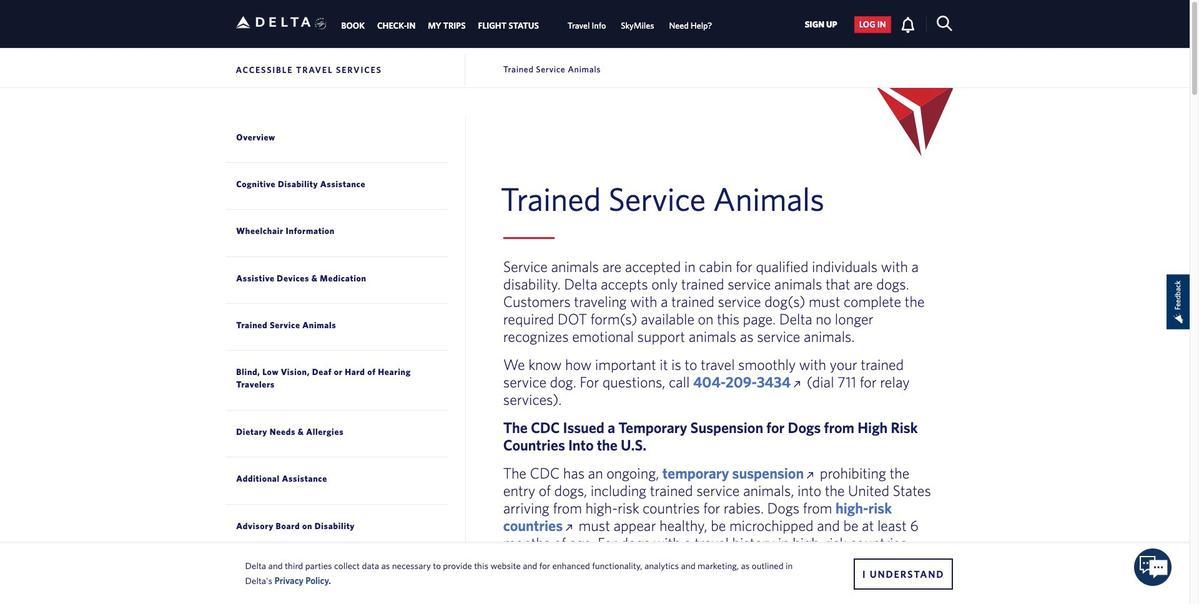 Task type: describe. For each thing, give the bounding box(es) containing it.
1 vertical spatial this link opens another site in a new window that may not follow the same accessibility policies as delta air lines. image
[[814, 560, 823, 567]]

delta air lines image
[[236, 3, 311, 42]]

1 horizontal spatial this link opens another site in a new window that may not follow the same accessibility policies as delta air lines. image
[[807, 472, 817, 479]]



Task type: locate. For each thing, give the bounding box(es) containing it.
main content
[[494, 180, 954, 605]]

1 vertical spatial this link opens another site in a new window that may not follow the same accessibility policies as delta air lines. image
[[566, 525, 575, 532]]

0 horizontal spatial this link opens another site in a new window that may not follow the same accessibility policies as delta air lines. image
[[794, 381, 804, 388]]

message us image
[[1135, 549, 1172, 587]]

0 horizontal spatial this link opens another site in a new window that may not follow the same accessibility policies as delta air lines. image
[[566, 525, 575, 532]]

this link opens another site in a new window that may not follow the same accessibility policies as delta air lines. image
[[807, 472, 817, 479], [566, 525, 575, 532]]

this link opens another site in a new window that may not follow the same accessibility policies as delta air lines. image
[[794, 381, 804, 388], [814, 560, 823, 567]]

0 vertical spatial this link opens another site in a new window that may not follow the same accessibility policies as delta air lines. image
[[807, 472, 817, 479]]

1 horizontal spatial this link opens another site in a new window that may not follow the same accessibility policies as delta air lines. image
[[814, 560, 823, 567]]

0 vertical spatial this link opens another site in a new window that may not follow the same accessibility policies as delta air lines. image
[[794, 381, 804, 388]]

skyteam image
[[315, 4, 327, 43]]

tab list
[[335, 1, 720, 46]]



Task type: vqa. For each thing, say whether or not it's contained in the screenshot.
Skyteam image
yes



